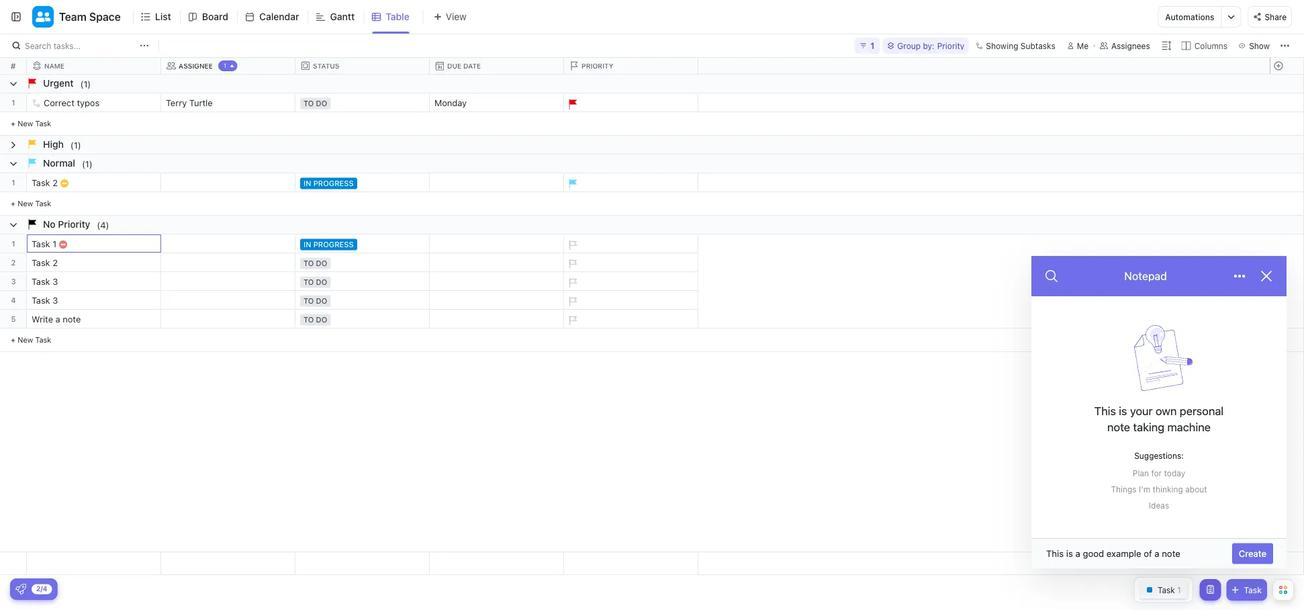 Task type: locate. For each thing, give the bounding box(es) containing it.
showing subtasks
[[987, 41, 1056, 50]]

new task up the high
[[18, 119, 51, 128]]

set priority element
[[562, 235, 583, 255], [562, 254, 583, 274], [562, 273, 583, 293], [562, 292, 583, 312], [562, 310, 583, 331]]

row group
[[0, 75, 27, 352], [0, 75, 1304, 352], [27, 75, 699, 352], [1271, 75, 1304, 352]]

3 up write a note
[[53, 295, 58, 305]]

task down normal
[[32, 178, 50, 188]]

1 vertical spatial priority
[[582, 62, 614, 70]]

2 down ‎task 1
[[53, 258, 58, 268]]

press space to select this row. row containing task 2
[[27, 173, 699, 194]]

4 to from the top
[[304, 297, 314, 305]]

new task right 1 1 2 3 1 4 5
[[18, 199, 51, 208]]

3 inside 1 1 2 3 1 4 5
[[11, 277, 16, 286]]

1 vertical spatial ‎task
[[32, 258, 50, 268]]

5 set priority element from the top
[[562, 310, 583, 331]]

1 vertical spatial in progress
[[304, 240, 354, 249]]

1 in from the top
[[304, 179, 311, 188]]

task down ‎task 2
[[32, 277, 50, 287]]

5 to do cell from the top
[[296, 310, 430, 328]]

1 horizontal spatial note
[[1108, 420, 1131, 434]]

2 new task from the top
[[18, 199, 51, 208]]

row group containing urgent
[[0, 75, 1304, 352]]

in progress cell for task 2
[[296, 173, 430, 192]]

4 set priority image from the top
[[562, 310, 583, 331]]

(1) right normal
[[82, 159, 93, 169]]

(1) up typos
[[80, 79, 91, 89]]

task 2
[[32, 178, 58, 188]]

do for second to do cell
[[316, 259, 327, 268]]

high
[[43, 139, 64, 150]]

2 ‎task from the top
[[32, 258, 50, 268]]

1 left task 2
[[12, 178, 15, 187]]

0 horizontal spatial note
[[63, 314, 81, 324]]

note down is
[[1108, 420, 1131, 434]]

press space to select this row. row
[[0, 93, 27, 112], [27, 93, 699, 114], [1271, 93, 1304, 112], [0, 173, 27, 192], [27, 173, 699, 194], [1271, 173, 1304, 192], [0, 235, 27, 253], [27, 235, 699, 255], [1271, 235, 1304, 253], [0, 253, 27, 272], [27, 253, 699, 274], [1271, 253, 1304, 272], [0, 272, 27, 291], [27, 272, 699, 293], [1271, 272, 1304, 291], [0, 291, 27, 310], [27, 291, 699, 312], [1271, 291, 1304, 310], [0, 310, 27, 329], [27, 310, 699, 331], [1271, 310, 1304, 329], [27, 552, 699, 575], [1271, 552, 1304, 575]]

correct
[[44, 98, 74, 108]]

‎task for ‎task 1
[[32, 239, 50, 249]]

press space to select this row. row containing ‎task 1
[[27, 235, 699, 255]]

in progress for task 2
[[304, 179, 354, 188]]

space
[[89, 10, 121, 23]]

‎task for ‎task 2
[[32, 258, 50, 268]]

row containing name
[[27, 58, 702, 74]]

3 down ‎task 2
[[53, 277, 58, 287]]

task inside press space to select this row. row
[[32, 178, 50, 188]]

0 vertical spatial in progress
[[304, 179, 354, 188]]

1 progress from the top
[[314, 179, 354, 188]]

note
[[63, 314, 81, 324], [1108, 420, 1131, 434]]

this
[[1095, 404, 1117, 418]]

1 vertical spatial task 3
[[32, 295, 58, 305]]

press space to select this row. row containing correct typos
[[27, 93, 699, 114]]

task down create button
[[1245, 585, 1263, 595]]

normal
[[43, 158, 75, 169]]

task 3 down ‎task 2
[[32, 277, 58, 287]]

0 vertical spatial in progress cell
[[296, 173, 430, 192]]

0 vertical spatial priority
[[938, 41, 965, 50]]

1 to do from the top
[[304, 99, 327, 108]]

(1) inside normal cell
[[82, 159, 93, 169]]

2 vertical spatial new
[[18, 335, 33, 344]]

view
[[446, 11, 467, 22]]

1 vertical spatial in progress cell
[[296, 235, 430, 253]]

4
[[11, 296, 16, 304]]

1 to do cell from the top
[[296, 93, 430, 112]]

set priority element for press space to select this row. row containing ‎task 2
[[562, 254, 583, 274]]

in progress for ‎task 1
[[304, 240, 354, 249]]

showing
[[987, 41, 1019, 50]]

2 vertical spatial priority
[[58, 219, 90, 230]]

i'm
[[1140, 484, 1151, 494]]

2 for ‎task 2
[[53, 258, 58, 268]]

note inside press space to select this row. row
[[63, 314, 81, 324]]

5 do from the top
[[316, 315, 327, 324]]

row group containing 1 1 2 3 1 4 5
[[0, 75, 27, 352]]

1 vertical spatial new
[[18, 199, 33, 208]]

to do for 1st to do cell from the bottom of the row group containing correct typos
[[304, 315, 327, 324]]

table
[[386, 11, 410, 22]]

today
[[1165, 468, 1186, 478]]

set priority image
[[562, 254, 583, 274], [562, 273, 583, 293], [562, 292, 583, 312], [562, 310, 583, 331]]

name column header
[[27, 58, 164, 74]]

3
[[53, 277, 58, 287], [11, 277, 16, 286], [53, 295, 58, 305]]

1 set priority image from the top
[[562, 254, 583, 274]]

set priority element for press space to select this row. row containing ‎task 1
[[562, 235, 583, 255]]

assignee
[[179, 62, 213, 70]]

2 new from the top
[[18, 199, 33, 208]]

set priority image for press space to select this row. row containing write a note's set priority element
[[562, 310, 583, 331]]

due date
[[448, 62, 481, 70]]

4 do from the top
[[316, 297, 327, 305]]

0 vertical spatial new
[[18, 119, 33, 128]]

priority right by:
[[938, 41, 965, 50]]

0 vertical spatial in
[[304, 179, 311, 188]]

priority inside dropdown button
[[582, 62, 614, 70]]

do for third to do cell from the bottom of the row group containing correct typos
[[316, 278, 327, 287]]

‎task 1
[[32, 239, 57, 249]]

due date button
[[430, 61, 564, 71]]

‎task down ‎task 1
[[32, 258, 50, 268]]

row group containing correct typos
[[27, 75, 699, 352]]

1
[[871, 41, 875, 51], [224, 62, 227, 69], [12, 98, 15, 107], [12, 178, 15, 187], [53, 239, 57, 249], [12, 239, 15, 248]]

to for 1st to do cell from the bottom of the row group containing correct typos
[[304, 315, 314, 324]]

0 vertical spatial (1)
[[80, 79, 91, 89]]

in progress cell
[[296, 173, 430, 192], [296, 235, 430, 253]]

to do
[[304, 99, 327, 108], [304, 259, 327, 268], [304, 278, 327, 287], [304, 297, 327, 305], [304, 315, 327, 324]]

2 in from the top
[[304, 240, 311, 249]]

group by: priority
[[898, 41, 965, 50]]

4 set priority element from the top
[[562, 292, 583, 312]]

grid containing urgent
[[0, 58, 1305, 575]]

4 to do from the top
[[304, 297, 327, 305]]

search tasks...
[[25, 41, 81, 50]]

(1) inside urgent cell
[[80, 79, 91, 89]]

2 set priority element from the top
[[562, 254, 583, 274]]

set priority image
[[562, 235, 583, 255]]

progress
[[314, 179, 354, 188], [314, 240, 354, 249]]

1 to from the top
[[304, 99, 314, 108]]

a
[[56, 314, 60, 324]]

1 in progress from the top
[[304, 179, 354, 188]]

priority right no
[[58, 219, 90, 230]]

assignees
[[1112, 41, 1151, 50]]

priority button
[[564, 61, 699, 71]]

2 to from the top
[[304, 259, 314, 268]]

to for 5th to do cell from the bottom
[[304, 99, 314, 108]]

1 vertical spatial note
[[1108, 420, 1131, 434]]

for
[[1152, 468, 1163, 478]]

priority up urgent cell on the top
[[582, 62, 614, 70]]

press space to select this row. row containing 4
[[0, 291, 27, 310]]

1 vertical spatial (1)
[[70, 140, 81, 150]]

1 right assignee
[[224, 62, 227, 69]]

2/4
[[36, 585, 47, 593]]

to do cell
[[296, 93, 430, 112], [296, 253, 430, 271], [296, 272, 430, 290], [296, 291, 430, 309], [296, 310, 430, 328]]

1 vertical spatial in
[[304, 240, 311, 249]]

1 do from the top
[[316, 99, 327, 108]]

press space to select this row. row containing 5
[[0, 310, 27, 329]]

0 vertical spatial ‎task
[[32, 239, 50, 249]]

1 down no
[[53, 239, 57, 249]]

2 progress from the top
[[314, 240, 354, 249]]

new task down "write"
[[18, 335, 51, 344]]

2 task 3 from the top
[[32, 295, 58, 305]]

5 to do from the top
[[304, 315, 327, 324]]

search
[[25, 41, 51, 50]]

plan
[[1133, 468, 1150, 478]]

2 in progress cell from the top
[[296, 235, 430, 253]]

(1) right the high
[[70, 140, 81, 150]]

new task
[[18, 119, 51, 128], [18, 199, 51, 208], [18, 335, 51, 344]]

2 do from the top
[[316, 259, 327, 268]]

in progress
[[304, 179, 354, 188], [304, 240, 354, 249]]

0 vertical spatial note
[[63, 314, 81, 324]]

0 vertical spatial progress
[[314, 179, 354, 188]]

3 to from the top
[[304, 278, 314, 287]]

2 inside 1 1 2 3 1 4 5
[[11, 258, 16, 267]]

to do for third to do cell from the bottom of the row group containing correct typos
[[304, 278, 327, 287]]

to do for second to do cell from the bottom of the row group containing correct typos
[[304, 297, 327, 305]]

user friends image
[[35, 11, 51, 23]]

5 to from the top
[[304, 315, 314, 324]]

onboarding checklist button element
[[15, 584, 26, 595]]

team
[[59, 10, 87, 23]]

dropdown menu image
[[430, 552, 564, 575]]

2 horizontal spatial priority
[[938, 41, 965, 50]]

2 vertical spatial new task
[[18, 335, 51, 344]]

0 vertical spatial new task
[[18, 119, 51, 128]]

status
[[313, 62, 340, 70]]

assignees button
[[1095, 38, 1157, 54]]

2 left ‎task 2
[[11, 258, 16, 267]]

3 to do from the top
[[304, 278, 327, 287]]

0 vertical spatial task 3
[[32, 277, 58, 287]]

by:
[[924, 41, 935, 50]]

2 in progress from the top
[[304, 240, 354, 249]]

task 3 up "write"
[[32, 295, 58, 305]]

row
[[27, 58, 702, 74]]

2 to do from the top
[[304, 259, 327, 268]]

do
[[316, 99, 327, 108], [316, 259, 327, 268], [316, 278, 327, 287], [316, 297, 327, 305], [316, 315, 327, 324]]

1 ‎task from the top
[[32, 239, 50, 249]]

to do for 5th to do cell from the bottom
[[304, 99, 327, 108]]

1 vertical spatial new task
[[18, 199, 51, 208]]

0 horizontal spatial priority
[[58, 219, 90, 230]]

3 new from the top
[[18, 335, 33, 344]]

gantt
[[330, 11, 355, 22]]

3 do from the top
[[316, 278, 327, 287]]

do for 5th to do cell from the bottom
[[316, 99, 327, 108]]

(1) inside high cell
[[70, 140, 81, 150]]

no priority
[[43, 219, 90, 230]]

in
[[304, 179, 311, 188], [304, 240, 311, 249]]

note right a
[[63, 314, 81, 324]]

taking
[[1134, 420, 1165, 434]]

(1)
[[80, 79, 91, 89], [70, 140, 81, 150], [82, 159, 93, 169]]

name button
[[27, 61, 161, 71]]

press space to select this row. row containing 2
[[0, 253, 27, 272]]

1 horizontal spatial priority
[[582, 62, 614, 70]]

2 set priority image from the top
[[562, 273, 583, 293]]

task up the high
[[35, 119, 51, 128]]

1 button
[[855, 38, 880, 54]]

(4)
[[97, 220, 109, 230]]

grid
[[0, 58, 1305, 575]]

typos
[[77, 98, 100, 108]]

3 set priority image from the top
[[562, 292, 583, 312]]

3 up 4
[[11, 277, 16, 286]]

1 vertical spatial progress
[[314, 240, 354, 249]]

columns button
[[1178, 38, 1235, 54]]

(1) for urgent
[[80, 79, 91, 89]]

do for second to do cell from the bottom of the row group containing correct typos
[[316, 297, 327, 305]]

this is your own personal note taking machine
[[1095, 404, 1224, 434]]

press space to select this row. row containing ‎task 2
[[27, 253, 699, 274]]

2 vertical spatial (1)
[[82, 159, 93, 169]]

2 down normal
[[53, 178, 58, 188]]

‎task up ‎task 2
[[32, 239, 50, 249]]

task down "write"
[[35, 335, 51, 344]]

1 left group
[[871, 41, 875, 51]]

1 down #
[[12, 98, 15, 107]]

‎task
[[32, 239, 50, 249], [32, 258, 50, 268]]

thinking
[[1153, 484, 1184, 494]]

1 in progress cell from the top
[[296, 173, 430, 192]]

board link
[[202, 0, 234, 34]]

1 1 2 3 1 4 5
[[11, 98, 16, 323]]

cell
[[161, 173, 296, 192], [430, 173, 564, 192], [161, 235, 296, 253], [430, 235, 564, 253], [161, 253, 296, 271], [430, 253, 564, 271], [161, 272, 296, 290], [430, 272, 564, 290], [161, 291, 296, 309], [430, 291, 564, 309], [161, 310, 296, 328], [430, 310, 564, 328]]

2
[[53, 178, 58, 188], [53, 258, 58, 268], [11, 258, 16, 267]]

4 to do cell from the top
[[296, 291, 430, 309]]

priority
[[938, 41, 965, 50], [582, 62, 614, 70], [58, 219, 90, 230]]

write
[[32, 314, 53, 324]]

list
[[155, 11, 171, 22]]

‎task 2
[[32, 258, 58, 268]]

create
[[1240, 548, 1267, 559]]

1 set priority element from the top
[[562, 235, 583, 255]]

1 task 3 from the top
[[32, 277, 58, 287]]

urgent
[[43, 78, 74, 89]]

task
[[35, 119, 51, 128], [32, 178, 50, 188], [35, 199, 51, 208], [32, 277, 50, 287], [32, 295, 50, 305], [35, 335, 51, 344], [1245, 585, 1263, 595]]

show button
[[1235, 38, 1275, 54]]

task 3
[[32, 277, 58, 287], [32, 295, 58, 305]]

turtle
[[189, 98, 213, 108]]



Task type: vqa. For each thing, say whether or not it's contained in the screenshot.


Task type: describe. For each thing, give the bounding box(es) containing it.
terry
[[166, 98, 187, 108]]

2 to do cell from the top
[[296, 253, 430, 271]]

do for 1st to do cell from the bottom of the row group containing correct typos
[[316, 315, 327, 324]]

urgent cell
[[0, 75, 1304, 93]]

due
[[448, 62, 462, 70]]

3 to do cell from the top
[[296, 272, 430, 290]]

subtasks
[[1021, 41, 1056, 50]]

(1) for high
[[70, 140, 81, 150]]

is
[[1120, 404, 1128, 418]]

progress for ‎task 1
[[314, 240, 354, 249]]

3 for third to do cell from the bottom of the row group containing correct typos
[[53, 277, 58, 287]]

me
[[1078, 41, 1089, 50]]

date
[[464, 62, 481, 70]]

set priority element for press space to select this row. row containing write a note
[[562, 310, 583, 331]]

share button
[[1249, 6, 1293, 28]]

normal cell
[[0, 155, 1304, 173]]

note inside this is your own personal note taking machine
[[1108, 420, 1131, 434]]

1 inside dropdown button
[[871, 41, 875, 51]]

team space button
[[54, 2, 121, 32]]

showing subtasks button
[[972, 38, 1060, 54]]

in for ‎task 1
[[304, 240, 311, 249]]

1 inside press space to select this row. row
[[53, 239, 57, 249]]

set priority image for fourth set priority element from the top of the row group containing correct typos
[[562, 292, 583, 312]]

write a note
[[32, 314, 81, 324]]

1 new from the top
[[18, 119, 33, 128]]

to for third to do cell from the bottom of the row group containing correct typos
[[304, 278, 314, 287]]

team space
[[59, 10, 121, 23]]

terry turtle
[[166, 98, 213, 108]]

ideas
[[1150, 501, 1170, 510]]

automations button
[[1159, 7, 1222, 27]]

Create new note… text field
[[1046, 547, 1223, 561]]

set priority image for set priority element for press space to select this row. row containing ‎task 2
[[562, 254, 583, 274]]

1 left ‎task 1
[[12, 239, 15, 248]]

3 for second to do cell from the bottom of the row group containing correct typos
[[53, 295, 58, 305]]

personal
[[1180, 404, 1224, 418]]

own
[[1156, 404, 1178, 418]]

create button
[[1233, 543, 1274, 564]]

things
[[1112, 484, 1137, 494]]

task up "write"
[[32, 295, 50, 305]]

show
[[1250, 41, 1271, 50]]

to do for second to do cell
[[304, 259, 327, 268]]

table link
[[386, 0, 415, 34]]

gantt link
[[330, 0, 360, 34]]

group
[[898, 41, 921, 50]]

name
[[44, 62, 64, 70]]

machine
[[1168, 420, 1212, 434]]

no
[[43, 219, 56, 230]]

calendar
[[259, 11, 299, 22]]

progress for task 2
[[314, 179, 354, 188]]

(1) for normal
[[82, 159, 93, 169]]

correct typos
[[44, 98, 100, 108]]

task 3 for third to do cell from the bottom of the row group containing correct typos
[[32, 277, 58, 287]]

priority inside cell
[[58, 219, 90, 230]]

your
[[1131, 404, 1153, 418]]

me button
[[1063, 38, 1095, 54]]

Search tasks... text field
[[25, 36, 136, 55]]

monday
[[435, 98, 467, 108]]

calendar link
[[259, 0, 305, 34]]

plan for today things i'm thinking about ideas
[[1112, 468, 1208, 510]]

suggestions:
[[1135, 451, 1185, 461]]

status column header
[[296, 58, 433, 74]]

notepad
[[1125, 270, 1168, 283]]

task 3 for second to do cell from the bottom of the row group containing correct typos
[[32, 295, 58, 305]]

in progress cell for ‎task 1
[[296, 235, 430, 253]]

high cell
[[0, 136, 1304, 154]]

3 new task from the top
[[18, 335, 51, 344]]

onboarding checklist button image
[[15, 584, 26, 595]]

press space to select this row. row containing 3
[[0, 272, 27, 291]]

to for second to do cell
[[304, 259, 314, 268]]

assignee column header
[[161, 58, 298, 74]]

priority column header
[[564, 58, 702, 74]]

in for task 2
[[304, 179, 311, 188]]

2 for task 2
[[53, 178, 58, 188]]

tasks...
[[54, 41, 81, 50]]

5
[[11, 314, 16, 323]]

share
[[1266, 12, 1287, 22]]

to for second to do cell from the bottom of the row group containing correct typos
[[304, 297, 314, 305]]

columns
[[1195, 41, 1228, 50]]

priority inside group by: priority
[[938, 41, 965, 50]]

status button
[[296, 61, 430, 71]]

task down task 2
[[35, 199, 51, 208]]

due date column header
[[430, 58, 567, 74]]

automations
[[1166, 12, 1215, 21]]

set priority image for third set priority element
[[562, 273, 583, 293]]

monday cell
[[430, 93, 564, 112]]

board
[[202, 11, 228, 22]]

#
[[10, 61, 16, 71]]

view button
[[423, 8, 471, 25]]

1 new task from the top
[[18, 119, 51, 128]]

list link
[[155, 0, 177, 34]]

3 set priority element from the top
[[562, 273, 583, 293]]

about
[[1186, 484, 1208, 494]]

no priority cell
[[0, 216, 1304, 234]]

press space to select this row. row containing write a note
[[27, 310, 699, 331]]

1 inside assignee column header
[[224, 62, 227, 69]]

terry turtle cell
[[161, 93, 296, 112]]



